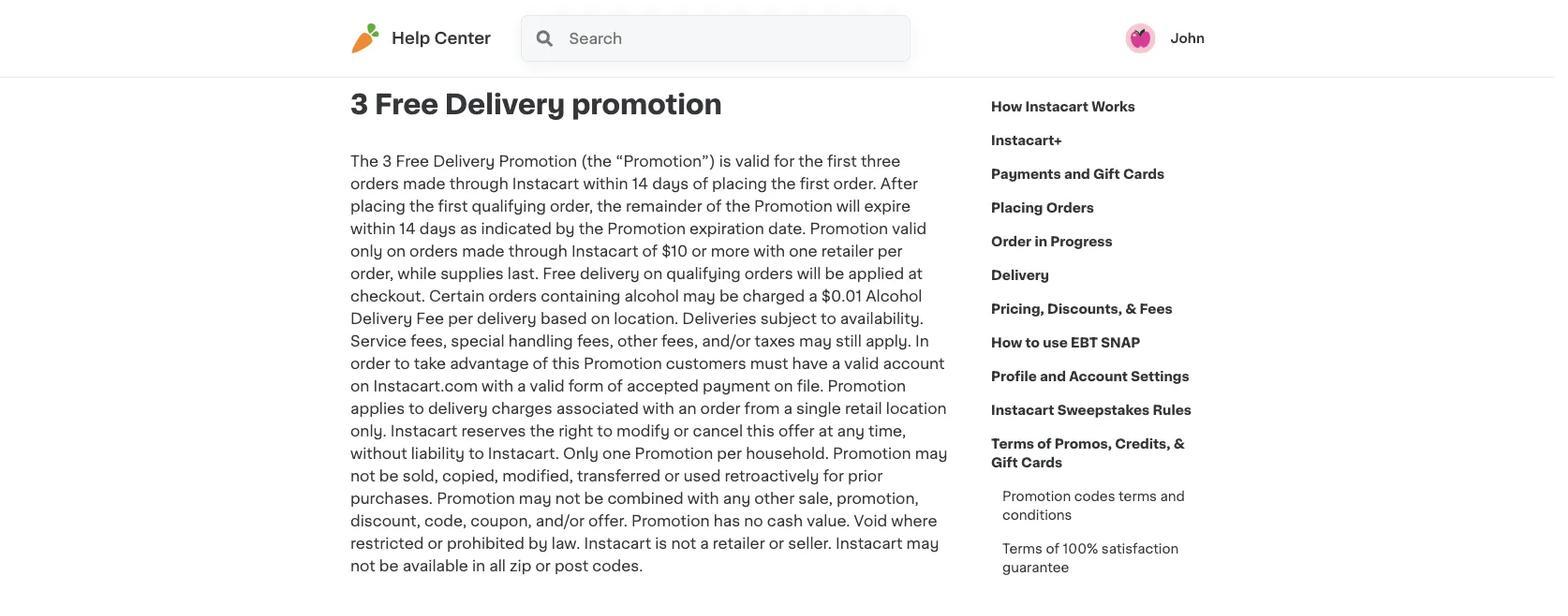 Task type: locate. For each thing, give the bounding box(es) containing it.
with down used
[[688, 491, 719, 506]]

promotion down the combined
[[632, 514, 710, 529]]

instacart+ link
[[992, 124, 1063, 157]]

transferred
[[577, 469, 661, 484]]

free
[[375, 91, 439, 118], [396, 154, 429, 169], [543, 266, 576, 281]]

placing up only
[[351, 199, 406, 214]]

1 vertical spatial days
[[420, 221, 456, 236]]

and right the terms
[[1161, 490, 1186, 503]]

profile and account settings
[[992, 370, 1190, 383]]

fees, up take
[[411, 334, 447, 349]]

one down date.
[[789, 244, 818, 259]]

delivery
[[580, 266, 640, 281], [477, 311, 537, 326], [428, 401, 488, 416]]

order, down only
[[351, 266, 394, 281]]

and up orders
[[1065, 168, 1091, 181]]

or right zip
[[536, 559, 551, 574]]

0 vertical spatial &
[[1126, 303, 1137, 316]]

by right indicated
[[556, 221, 575, 236]]

a down still
[[832, 356, 841, 371]]

delivery up containing
[[580, 266, 640, 281]]

terms inside terms of 100% satisfaction guarantee
[[1003, 543, 1043, 556]]

payments
[[992, 168, 1062, 181]]

0 vertical spatial gift
[[1094, 168, 1121, 181]]

as
[[460, 221, 477, 236]]

0 vertical spatial and
[[1065, 168, 1091, 181]]

fees, up customers
[[662, 334, 698, 349]]

at down single
[[819, 424, 834, 439]]

copied,
[[442, 469, 499, 484]]

1 horizontal spatial gift
[[1094, 168, 1121, 181]]

1 horizontal spatial 14
[[632, 176, 649, 191]]

1 horizontal spatial made
[[462, 244, 505, 259]]

coupon,
[[471, 514, 532, 529]]

all
[[489, 559, 506, 574]]

0 vertical spatial within
[[583, 176, 629, 191]]

not
[[351, 469, 376, 484], [556, 491, 581, 506], [671, 536, 697, 551], [351, 559, 376, 574]]

days
[[652, 176, 689, 191], [420, 221, 456, 236]]

retailer down has
[[713, 536, 765, 551]]

other
[[618, 334, 658, 349], [755, 491, 795, 506]]

order up cancel
[[701, 401, 741, 416]]

orders
[[1047, 202, 1095, 215]]

service
[[351, 334, 407, 349]]

may
[[683, 289, 716, 304], [800, 334, 832, 349], [915, 446, 948, 461], [519, 491, 552, 506], [907, 536, 940, 551]]

promotion down '3 free delivery promotion'
[[499, 154, 577, 169]]

1 vertical spatial cards
[[1021, 456, 1063, 470]]

other down location.
[[618, 334, 658, 349]]

1 vertical spatial made
[[462, 244, 505, 259]]

terms of promos, credits, & gift cards link
[[992, 427, 1205, 480]]

retailer up applied
[[822, 244, 874, 259]]

profile
[[992, 370, 1037, 383]]

&
[[1126, 303, 1137, 316], [1174, 438, 1185, 451]]

1 horizontal spatial will
[[837, 199, 861, 214]]

1 vertical spatial and/or
[[536, 514, 585, 529]]

1 vertical spatial within
[[351, 221, 396, 236]]

one
[[789, 244, 818, 259], [603, 446, 631, 461]]

1 vertical spatial in
[[472, 559, 486, 574]]

2 how from the top
[[992, 336, 1023, 350]]

offer.
[[589, 514, 628, 529]]

gift up orders
[[1094, 168, 1121, 181]]

cards down 'promos,'
[[1021, 456, 1063, 470]]

how up instacart+ link
[[992, 100, 1023, 113]]

for up sale,
[[824, 469, 844, 484]]

0 horizontal spatial days
[[420, 221, 456, 236]]

0 horizontal spatial other
[[618, 334, 658, 349]]

1 vertical spatial gift
[[992, 456, 1018, 470]]

use
[[1043, 336, 1068, 350]]

1 horizontal spatial cards
[[1124, 168, 1165, 181]]

and down use
[[1040, 370, 1066, 383]]

the
[[351, 154, 379, 169]]

is right "promotion")
[[720, 154, 732, 169]]

0 horizontal spatial one
[[603, 446, 631, 461]]

promos,
[[1055, 438, 1112, 451]]

or down cash
[[769, 536, 785, 551]]

0 vertical spatial delivery
[[580, 266, 640, 281]]

first left 'order.'
[[800, 176, 830, 191]]

in inside the 3 free delivery promotion (the "promotion") is valid for the first three orders made through instacart within 14 days of placing the first order. after placing the first qualifying order, the remainder of the promotion will expire within 14 days as indicated by the promotion expiration date. promotion valid only on orders made through instacart of $10 or more with one retailer per order, while supplies last. free delivery on qualifying orders will be applied at checkout. certain orders containing alcohol may be charged a $0.01 alcohol delivery fee per delivery based on location. deliveries subject to availability. service fees, special handling fees, other fees, and/or taxes may still apply. in order to take advantage of this promotion customers must have a valid account on instacart.com with a valid form of accepted payment on file. promotion applies to delivery charges associated with an order from a single retail location only. instacart reserves the right to modify or cancel this offer at any time, without liability to instacart. only one promotion per household. promotion may not be sold, copied, modified, transferred or used retroactively for prior purchases. promotion may not be combined with any other sale, promotion, discount, code, coupon, and/or offer. promotion has no cash value. void where restricted or prohibited by law. instacart is not a retailer or seller. instacart may not be available in all zip or post codes.
[[472, 559, 486, 574]]

0 vertical spatial for
[[774, 154, 795, 169]]

terms of 100% satisfaction guarantee
[[1003, 543, 1179, 575]]

1 horizontal spatial is
[[720, 154, 732, 169]]

reserves
[[461, 424, 526, 439]]

at
[[908, 266, 923, 281], [819, 424, 834, 439]]

0 vertical spatial one
[[789, 244, 818, 259]]

certain
[[429, 289, 485, 304]]

0 vertical spatial retailer
[[822, 244, 874, 259]]

promotion up used
[[635, 446, 713, 461]]

& down rules
[[1174, 438, 1185, 451]]

within
[[583, 176, 629, 191], [351, 221, 396, 236]]

0 vertical spatial is
[[720, 154, 732, 169]]

2 vertical spatial and
[[1161, 490, 1186, 503]]

in
[[916, 334, 930, 349]]

14 up remainder
[[632, 176, 649, 191]]

may up have
[[800, 334, 832, 349]]

terms of 100% satisfaction guarantee link
[[992, 532, 1205, 585]]

sale,
[[799, 491, 833, 506]]

days down "promotion")
[[652, 176, 689, 191]]

1 how from the top
[[992, 100, 1023, 113]]

delivery down center
[[445, 91, 566, 118]]

1 horizontal spatial this
[[747, 424, 775, 439]]

promotion down expire
[[810, 221, 889, 236]]

valid up charges at the left bottom of the page
[[530, 379, 565, 394]]

code,
[[425, 514, 467, 529]]

any
[[837, 424, 865, 439], [723, 491, 751, 506]]

1 horizontal spatial at
[[908, 266, 923, 281]]

first up 'order.'
[[828, 154, 857, 169]]

delivery
[[445, 91, 566, 118], [433, 154, 495, 169], [992, 269, 1050, 282], [351, 311, 413, 326]]

gift up the conditions
[[992, 456, 1018, 470]]

1 vertical spatial free
[[396, 154, 429, 169]]

any up has
[[723, 491, 751, 506]]

Search search field
[[568, 16, 910, 61]]

location.
[[614, 311, 679, 326]]

2 horizontal spatial per
[[878, 244, 903, 259]]

0 horizontal spatial 3
[[351, 91, 369, 118]]

1 vertical spatial how
[[992, 336, 1023, 350]]

0 vertical spatial how
[[992, 100, 1023, 113]]

0 vertical spatial through
[[450, 176, 509, 191]]

for
[[774, 154, 795, 169], [824, 469, 844, 484]]

instacart sweepstakes rules
[[992, 404, 1192, 417]]

delivery link
[[992, 259, 1050, 292]]

2 fees, from the left
[[577, 334, 614, 349]]

0 horizontal spatial this
[[552, 356, 580, 371]]

1 horizontal spatial other
[[755, 491, 795, 506]]

1 vertical spatial first
[[800, 176, 830, 191]]

settings
[[1131, 370, 1190, 383]]

0 horizontal spatial retailer
[[713, 536, 765, 551]]

of up the associated
[[608, 379, 623, 394]]

is down the combined
[[655, 536, 668, 551]]

terms
[[992, 438, 1035, 451], [1003, 543, 1043, 556]]

0 vertical spatial terms
[[992, 438, 1035, 451]]

made up supplies
[[462, 244, 505, 259]]

1 horizontal spatial fees,
[[577, 334, 614, 349]]

0 horizontal spatial at
[[819, 424, 834, 439]]

and inside "link"
[[1040, 370, 1066, 383]]

delivery up pricing, on the bottom right of the page
[[992, 269, 1050, 282]]

order,
[[550, 199, 593, 214], [351, 266, 394, 281]]

0 horizontal spatial any
[[723, 491, 751, 506]]

2 vertical spatial first
[[438, 199, 468, 214]]

progress
[[1051, 235, 1113, 248]]

14 up while
[[400, 221, 416, 236]]

& inside terms of promos, credits, & gift cards
[[1174, 438, 1185, 451]]

how for how to use ebt snap
[[992, 336, 1023, 350]]

placing orders link
[[992, 191, 1095, 225]]

3 inside the 3 free delivery promotion (the "promotion") is valid for the first three orders made through instacart within 14 days of placing the first order. after placing the first qualifying order, the remainder of the promotion will expire within 14 days as indicated by the promotion expiration date. promotion valid only on orders made through instacart of $10 or more with one retailer per order, while supplies last. free delivery on qualifying orders will be applied at checkout. certain orders containing alcohol may be charged a $0.01 alcohol delivery fee per delivery based on location. deliveries subject to availability. service fees, special handling fees, other fees, and/or taxes may still apply. in order to take advantage of this promotion customers must have a valid account on instacart.com with a valid form of accepted payment on file. promotion applies to delivery charges associated with an order from a single retail location only. instacart reserves the right to modify or cancel this offer at any time, without liability to instacart. only one promotion per household. promotion may not be sold, copied, modified, transferred or used retroactively for prior purchases. promotion may not be combined with any other sale, promotion, discount, code, coupon, and/or offer. promotion has no cash value. void where restricted or prohibited by law. instacart is not a retailer or seller. instacart may not be available in all zip or post codes.
[[382, 154, 392, 169]]

0 horizontal spatial gift
[[992, 456, 1018, 470]]

this down from
[[747, 424, 775, 439]]

days left as
[[420, 221, 456, 236]]

through up as
[[450, 176, 509, 191]]

1 vertical spatial per
[[448, 311, 473, 326]]

0 horizontal spatial by
[[529, 536, 548, 551]]

0 vertical spatial by
[[556, 221, 575, 236]]

delivery up special
[[477, 311, 537, 326]]

1 vertical spatial delivery
[[477, 311, 537, 326]]

containing
[[541, 289, 621, 304]]

three
[[861, 154, 901, 169]]

1 vertical spatial is
[[655, 536, 668, 551]]

and/or up law.
[[536, 514, 585, 529]]

pricing,
[[992, 303, 1045, 316]]

0 horizontal spatial order,
[[351, 266, 394, 281]]

0 horizontal spatial fees,
[[411, 334, 447, 349]]

by
[[556, 221, 575, 236], [529, 536, 548, 551]]

qualifying up indicated
[[472, 199, 546, 214]]

may down location
[[915, 446, 948, 461]]

with down advantage
[[482, 379, 514, 394]]

be up the $0.01
[[825, 266, 845, 281]]

may up deliveries
[[683, 289, 716, 304]]

subject
[[761, 311, 817, 326]]

0 horizontal spatial cards
[[1021, 456, 1063, 470]]

delivery down the instacart.com
[[428, 401, 488, 416]]

order
[[351, 356, 391, 371], [701, 401, 741, 416]]

terms for terms of 100% satisfaction guarantee
[[1003, 543, 1043, 556]]

for up date.
[[774, 154, 795, 169]]

and
[[1065, 168, 1091, 181], [1040, 370, 1066, 383], [1161, 490, 1186, 503]]

through
[[450, 176, 509, 191], [509, 244, 568, 259]]

2 vertical spatial per
[[717, 446, 742, 461]]

instacart up liability
[[391, 424, 458, 439]]

terms inside terms of promos, credits, & gift cards
[[992, 438, 1035, 451]]

1 horizontal spatial &
[[1174, 438, 1185, 451]]

0 vertical spatial order,
[[550, 199, 593, 214]]

"promotion")
[[616, 154, 716, 169]]

instacart image
[[351, 23, 381, 53]]

modify
[[617, 424, 670, 439]]

1 vertical spatial retailer
[[713, 536, 765, 551]]

placing orders
[[992, 202, 1095, 215]]

in right "order"
[[1035, 235, 1048, 248]]

the 3 free delivery promotion (the "promotion") is valid for the first three orders made through instacart within 14 days of placing the first order. after placing the first qualifying order, the remainder of the promotion will expire within 14 days as indicated by the promotion expiration date. promotion valid only on orders made through instacart of $10 or more with one retailer per order, while supplies last. free delivery on qualifying orders will be applied at checkout. certain orders containing alcohol may be charged a $0.01 alcohol delivery fee per delivery based on location. deliveries subject to availability. service fees, special handling fees, other fees, and/or taxes may still apply. in order to take advantage of this promotion customers must have a valid account on instacart.com with a valid form of accepted payment on file. promotion applies to delivery charges associated with an order from a single retail location only. instacart reserves the right to modify or cancel this offer at any time, without liability to instacart. only one promotion per household. promotion may not be sold, copied, modified, transferred or used retroactively for prior purchases. promotion may not be combined with any other sale, promotion, discount, code, coupon, and/or offer. promotion has no cash value. void where restricted or prohibited by law. instacart is not a retailer or seller. instacart may not be available in all zip or post codes.
[[351, 154, 948, 574]]

discounts,
[[1048, 303, 1123, 316]]

to down the associated
[[597, 424, 613, 439]]

and/or down deliveries
[[702, 334, 751, 349]]

expire
[[865, 199, 911, 214]]

valid up "expiration"
[[736, 154, 770, 169]]

on
[[387, 244, 406, 259], [644, 266, 663, 281], [591, 311, 610, 326], [351, 379, 370, 394], [774, 379, 793, 394]]

instacart+
[[992, 134, 1063, 147]]

account
[[883, 356, 945, 371]]

1 horizontal spatial order
[[701, 401, 741, 416]]

0 horizontal spatial and/or
[[536, 514, 585, 529]]

0 horizontal spatial for
[[774, 154, 795, 169]]

of inside terms of promos, credits, & gift cards
[[1038, 438, 1052, 451]]

0 vertical spatial per
[[878, 244, 903, 259]]

free right the
[[396, 154, 429, 169]]

will
[[837, 199, 861, 214], [797, 266, 821, 281]]

1 vertical spatial terms
[[1003, 543, 1043, 556]]

1 vertical spatial &
[[1174, 438, 1185, 451]]

remainder
[[626, 199, 703, 214]]

of left $10 at the top left
[[642, 244, 658, 259]]

0 vertical spatial will
[[837, 199, 861, 214]]

alcohol
[[866, 289, 923, 304]]

1 horizontal spatial order,
[[550, 199, 593, 214]]

0 vertical spatial qualifying
[[472, 199, 546, 214]]

0 horizontal spatial in
[[472, 559, 486, 574]]

1 vertical spatial 3
[[382, 154, 392, 169]]

0 horizontal spatial &
[[1126, 303, 1137, 316]]

be down restricted
[[379, 559, 399, 574]]

3 right the
[[382, 154, 392, 169]]

0 vertical spatial placing
[[712, 176, 767, 191]]

free down help
[[375, 91, 439, 118]]

first up as
[[438, 199, 468, 214]]

orders up while
[[410, 244, 458, 259]]

$10
[[662, 244, 688, 259]]

0 horizontal spatial within
[[351, 221, 396, 236]]

with
[[754, 244, 786, 259], [482, 379, 514, 394], [643, 401, 675, 416], [688, 491, 719, 506]]

john
[[1171, 32, 1205, 45]]

promotion up the conditions
[[1003, 490, 1071, 503]]

0 horizontal spatial will
[[797, 266, 821, 281]]

checkout.
[[351, 289, 425, 304]]

zip
[[510, 559, 532, 574]]

a
[[809, 289, 818, 304], [832, 356, 841, 371], [517, 379, 526, 394], [784, 401, 793, 416], [700, 536, 709, 551]]

1 horizontal spatial for
[[824, 469, 844, 484]]

not down modified,
[[556, 491, 581, 506]]

per down the certain at the left of page
[[448, 311, 473, 326]]

cards
[[1124, 168, 1165, 181], [1021, 456, 1063, 470]]

promotion,
[[837, 491, 919, 506]]

2 horizontal spatial fees,
[[662, 334, 698, 349]]

within down (the
[[583, 176, 629, 191]]

1 horizontal spatial qualifying
[[667, 266, 741, 281]]

be
[[825, 266, 845, 281], [720, 289, 739, 304], [379, 469, 399, 484], [584, 491, 604, 506], [379, 559, 399, 574]]

3 up the
[[351, 91, 369, 118]]

will up charged
[[797, 266, 821, 281]]

a up the offer
[[784, 401, 793, 416]]

1 vertical spatial qualifying
[[667, 266, 741, 281]]

any down retail
[[837, 424, 865, 439]]

not down without
[[351, 469, 376, 484]]

of left 'promos,'
[[1038, 438, 1052, 451]]

of up "expiration"
[[706, 199, 722, 214]]

0 vertical spatial cards
[[1124, 168, 1165, 181]]

used
[[684, 469, 721, 484]]

of up the "guarantee"
[[1046, 543, 1060, 556]]

apply.
[[866, 334, 912, 349]]

1 vertical spatial through
[[509, 244, 568, 259]]

1 horizontal spatial days
[[652, 176, 689, 191]]

free up containing
[[543, 266, 576, 281]]



Task type: describe. For each thing, give the bounding box(es) containing it.
advantage
[[450, 356, 529, 371]]

0 vertical spatial free
[[375, 91, 439, 118]]

how to use ebt snap
[[992, 336, 1141, 350]]

orders up charged
[[745, 266, 794, 281]]

profile and account settings link
[[992, 360, 1190, 394]]

and for account
[[1040, 370, 1066, 383]]

on down containing
[[591, 311, 610, 326]]

indicated
[[481, 221, 552, 236]]

0 vertical spatial this
[[552, 356, 580, 371]]

2 vertical spatial delivery
[[428, 401, 488, 416]]

with down accepted
[[643, 401, 675, 416]]

conditions
[[1003, 509, 1073, 522]]

instacart sweepstakes rules link
[[992, 394, 1192, 427]]

rules
[[1153, 404, 1192, 417]]

1 vertical spatial by
[[529, 536, 548, 551]]

to down the instacart.com
[[409, 401, 424, 416]]

on up alcohol
[[644, 266, 663, 281]]

0 vertical spatial made
[[403, 176, 446, 191]]

where
[[892, 514, 938, 529]]

instacart.com
[[373, 379, 478, 394]]

1 horizontal spatial by
[[556, 221, 575, 236]]

how to use ebt snap link
[[992, 326, 1141, 360]]

1 vertical spatial for
[[824, 469, 844, 484]]

may down where
[[907, 536, 940, 551]]

associated
[[556, 401, 639, 416]]

payment
[[703, 379, 771, 394]]

codes
[[1075, 490, 1116, 503]]

1 horizontal spatial retailer
[[822, 244, 874, 259]]

on down must
[[774, 379, 793, 394]]

3 fees, from the left
[[662, 334, 698, 349]]

promotion down remainder
[[608, 221, 686, 236]]

on right only
[[387, 244, 406, 259]]

0 vertical spatial 3
[[351, 91, 369, 118]]

only
[[563, 446, 599, 461]]

and for gift
[[1065, 168, 1091, 181]]

codes.
[[593, 559, 643, 574]]

1 vertical spatial one
[[603, 446, 631, 461]]

be up 'offer.'
[[584, 491, 604, 506]]

date.
[[768, 221, 806, 236]]

gift inside terms of promos, credits, & gift cards
[[992, 456, 1018, 470]]

availability.
[[841, 311, 924, 326]]

promotion inside promotion codes terms and conditions
[[1003, 490, 1071, 503]]

terms of promos, credits, & gift cards
[[992, 438, 1185, 470]]

valid down still
[[845, 356, 879, 371]]

0 horizontal spatial order
[[351, 356, 391, 371]]

value.
[[807, 514, 851, 529]]

1 vertical spatial any
[[723, 491, 751, 506]]

2 vertical spatial free
[[543, 266, 576, 281]]

0 vertical spatial any
[[837, 424, 865, 439]]

only.
[[351, 424, 387, 439]]

instacart up indicated
[[513, 176, 580, 191]]

promotion down copied,
[[437, 491, 515, 506]]

instacart down profile at the right bottom of the page
[[992, 404, 1055, 417]]

right
[[559, 424, 593, 439]]

a left the $0.01
[[809, 289, 818, 304]]

promotion up form
[[584, 356, 662, 371]]

seller.
[[788, 536, 832, 551]]

to down the $0.01
[[821, 311, 837, 326]]

credits,
[[1116, 438, 1171, 451]]

promotion up date.
[[755, 199, 833, 214]]

ebt
[[1071, 336, 1098, 350]]

order in progress link
[[992, 225, 1113, 259]]

offer
[[779, 424, 815, 439]]

3 free delivery promotion
[[351, 91, 722, 118]]

prior
[[848, 469, 883, 484]]

charges
[[492, 401, 553, 416]]

delivery up service
[[351, 311, 413, 326]]

modified,
[[502, 469, 574, 484]]

not down the combined
[[671, 536, 697, 551]]

law.
[[552, 536, 581, 551]]

or down an
[[674, 424, 689, 439]]

a up charges at the left bottom of the page
[[517, 379, 526, 394]]

available
[[403, 559, 469, 574]]

fees
[[1140, 303, 1173, 316]]

void
[[854, 514, 888, 529]]

time,
[[869, 424, 907, 439]]

orders down last. on the left top
[[489, 289, 537, 304]]

1 vertical spatial at
[[819, 424, 834, 439]]

order.
[[834, 176, 877, 191]]

placing
[[992, 202, 1044, 215]]

taxes
[[755, 334, 796, 349]]

from
[[745, 401, 780, 416]]

or left used
[[665, 469, 680, 484]]

an
[[679, 401, 697, 416]]

0 horizontal spatial qualifying
[[472, 199, 546, 214]]

help center link
[[351, 23, 491, 53]]

cancel
[[693, 424, 743, 439]]

or up available in the bottom left of the page
[[428, 536, 443, 551]]

without
[[351, 446, 407, 461]]

with down date.
[[754, 244, 786, 259]]

after
[[881, 176, 918, 191]]

discount,
[[351, 514, 421, 529]]

0 vertical spatial other
[[618, 334, 658, 349]]

of down handling
[[533, 356, 548, 371]]

0 vertical spatial first
[[828, 154, 857, 169]]

and inside promotion codes terms and conditions
[[1161, 490, 1186, 503]]

promotion
[[572, 91, 722, 118]]

orders down the
[[351, 176, 399, 191]]

be up deliveries
[[720, 289, 739, 304]]

promotion codes terms and conditions link
[[992, 480, 1205, 532]]

still
[[836, 334, 862, 349]]

1 vertical spatial order
[[701, 401, 741, 416]]

a down used
[[700, 536, 709, 551]]

1 vertical spatial placing
[[351, 199, 406, 214]]

prohibited
[[447, 536, 525, 551]]

center
[[434, 30, 491, 46]]

promotion up retail
[[828, 379, 906, 394]]

alcohol
[[625, 289, 679, 304]]

deliveries
[[683, 311, 757, 326]]

while
[[398, 266, 437, 281]]

of down "promotion")
[[693, 176, 709, 191]]

valid down expire
[[892, 221, 927, 236]]

cards inside terms of promos, credits, & gift cards
[[1021, 456, 1063, 470]]

instacart up instacart+ link
[[1026, 100, 1089, 113]]

payments and gift cards
[[992, 168, 1165, 181]]

0 vertical spatial days
[[652, 176, 689, 191]]

only
[[351, 244, 383, 259]]

1 horizontal spatial within
[[583, 176, 629, 191]]

sweepstakes
[[1058, 404, 1150, 417]]

how for how instacart works
[[992, 100, 1023, 113]]

applied
[[848, 266, 905, 281]]

household.
[[746, 446, 829, 461]]

1 horizontal spatial one
[[789, 244, 818, 259]]

sold,
[[403, 469, 439, 484]]

promotion codes terms and conditions
[[1003, 490, 1186, 522]]

delivery up as
[[433, 154, 495, 169]]

have
[[792, 356, 828, 371]]

or right $10 at the top left
[[692, 244, 707, 259]]

$0.01
[[822, 289, 862, 304]]

instacart up codes.
[[584, 536, 651, 551]]

of inside terms of 100% satisfaction guarantee
[[1046, 543, 1060, 556]]

instacart up containing
[[572, 244, 639, 259]]

be up purchases.
[[379, 469, 399, 484]]

cash
[[767, 514, 803, 529]]

100%
[[1063, 543, 1099, 556]]

applies
[[351, 401, 405, 416]]

to left take
[[395, 356, 410, 371]]

to up copied,
[[469, 446, 484, 461]]

to left use
[[1026, 336, 1040, 350]]

1 vertical spatial will
[[797, 266, 821, 281]]

retail
[[845, 401, 883, 416]]

no
[[744, 514, 764, 529]]

1 horizontal spatial in
[[1035, 235, 1048, 248]]

promotion up prior
[[833, 446, 912, 461]]

user avatar image
[[1126, 23, 1156, 53]]

on up applies
[[351, 379, 370, 394]]

must
[[751, 356, 789, 371]]

not down restricted
[[351, 559, 376, 574]]

instacart down the void
[[836, 536, 903, 551]]

may down modified,
[[519, 491, 552, 506]]

form
[[569, 379, 604, 394]]

0 horizontal spatial 14
[[400, 221, 416, 236]]

0 vertical spatial and/or
[[702, 334, 751, 349]]

combined
[[608, 491, 684, 506]]

location
[[886, 401, 947, 416]]

0 vertical spatial at
[[908, 266, 923, 281]]

terms for terms of promos, credits, & gift cards
[[992, 438, 1035, 451]]

1 fees, from the left
[[411, 334, 447, 349]]

0 vertical spatial 14
[[632, 176, 649, 191]]

how instacart works link
[[992, 90, 1136, 124]]

1 horizontal spatial per
[[717, 446, 742, 461]]



Task type: vqa. For each thing, say whether or not it's contained in the screenshot.
by
yes



